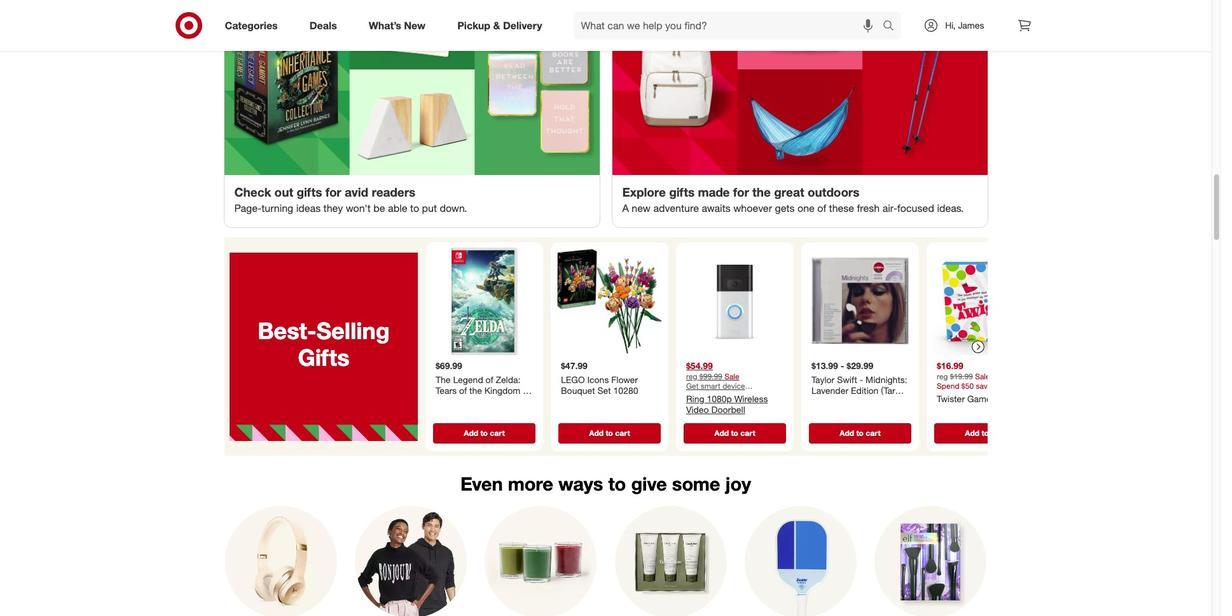 Task type: vqa. For each thing, say whether or not it's contained in the screenshot.
Not in the 'Pickup Not available'
no



Task type: locate. For each thing, give the bounding box(es) containing it.
cart
[[490, 428, 505, 437], [615, 428, 630, 437], [741, 428, 755, 437], [866, 428, 881, 437], [991, 428, 1006, 437]]

taylor
[[812, 374, 835, 384]]

$99.99
[[700, 371, 722, 381]]

1 horizontal spatial for
[[734, 184, 750, 199]]

bouquet
[[561, 385, 595, 396]]

0 horizontal spatial the
[[469, 385, 482, 396]]

to left 'give'
[[609, 472, 626, 495]]

categories link
[[214, 11, 294, 39]]

add for lego icons flower bouquet set 10280
[[589, 428, 604, 437]]

reg down '$54.99'
[[686, 371, 697, 381]]

1 horizontal spatial gifts
[[670, 184, 695, 199]]

deals link
[[299, 11, 353, 39]]

add to cart for lego icons flower bouquet set 10280
[[589, 428, 630, 437]]

add to cart button for the legend of zelda: tears of the kingdom - nintendo switch
[[433, 423, 536, 443]]

- up edition
[[860, 374, 863, 384]]

2 cart from the left
[[615, 428, 630, 437]]

add down doorbell
[[715, 428, 729, 437]]

video
[[686, 404, 709, 415]]

for inside explore gifts made for the great outdoors a new adventure awaits whoever gets one of these fresh air-focused ideas.
[[734, 184, 750, 199]]

add to cart down doorbell
[[715, 428, 755, 437]]

3 add to cart from the left
[[715, 428, 755, 437]]

of inside explore gifts made for the great outdoors a new adventure awaits whoever gets one of these fresh air-focused ideas.
[[818, 202, 827, 214]]

of right one on the top right of page
[[818, 202, 827, 214]]

$16.99 reg $19.99 sale
[[937, 360, 990, 381]]

to for taylor swift - midnights: lavender edition (target exclusive)
[[857, 428, 864, 437]]

add to cart down set
[[589, 428, 630, 437]]

add to cart button down switch
[[433, 423, 536, 443]]

add to cart for ring 1080p wireless video doorbell
[[715, 428, 755, 437]]

1 gifts from the left
[[297, 184, 322, 199]]

cart down switch
[[490, 428, 505, 437]]

of down legend
[[459, 385, 467, 396]]

1 add to cart button from the left
[[433, 423, 536, 443]]

1 for from the left
[[326, 184, 342, 199]]

(target
[[881, 385, 908, 396]]

sale right $19.99
[[975, 371, 990, 381]]

- right kingdom
[[523, 385, 526, 396]]

cart for taylor swift - midnights: lavender edition (target exclusive)
[[866, 428, 881, 437]]

$29.99
[[847, 360, 874, 371]]

zelda:
[[496, 374, 521, 384]]

4 add from the left
[[840, 428, 854, 437]]

tears
[[436, 385, 457, 396]]

of up kingdom
[[486, 374, 493, 384]]

gifts up adventure
[[670, 184, 695, 199]]

fresh
[[858, 202, 880, 214]]

1 horizontal spatial the
[[753, 184, 771, 199]]

add for twister game
[[965, 428, 980, 437]]

add down game
[[965, 428, 980, 437]]

check
[[235, 184, 271, 199]]

cart for lego icons flower bouquet set 10280
[[615, 428, 630, 437]]

gifts up ideas
[[297, 184, 322, 199]]

1 sale from the left
[[725, 371, 740, 381]]

add down switch
[[464, 428, 478, 437]]

kingdom
[[484, 385, 520, 396]]

add to cart down the exclusive)
[[840, 428, 881, 437]]

to down set
[[606, 428, 613, 437]]

reg down $16.99
[[937, 371, 948, 381]]

for up whoever
[[734, 184, 750, 199]]

made
[[698, 184, 730, 199]]

reg for $54.99
[[686, 371, 697, 381]]

add down the exclusive)
[[840, 428, 854, 437]]

game
[[968, 393, 992, 404]]

reg inside $16.99 reg $19.99 sale
[[937, 371, 948, 381]]

the up whoever
[[753, 184, 771, 199]]

add to cart button down set
[[558, 423, 661, 443]]

0 horizontal spatial for
[[326, 184, 342, 199]]

page-
[[235, 202, 262, 214]]

add to cart
[[464, 428, 505, 437], [589, 428, 630, 437], [715, 428, 755, 437], [840, 428, 881, 437], [965, 428, 1006, 437]]

add to cart down game
[[965, 428, 1006, 437]]

-
[[841, 360, 844, 371], [860, 374, 863, 384], [523, 385, 526, 396]]

2 gifts from the left
[[670, 184, 695, 199]]

1 vertical spatial the
[[469, 385, 482, 396]]

joy
[[726, 472, 752, 495]]

5 add to cart button from the left
[[935, 423, 1037, 443]]

sale inside $16.99 reg $19.99 sale
[[975, 371, 990, 381]]

add to cart button down the exclusive)
[[809, 423, 912, 443]]

edition
[[851, 385, 879, 396]]

0 vertical spatial the
[[753, 184, 771, 199]]

some
[[673, 472, 721, 495]]

4 add to cart from the left
[[840, 428, 881, 437]]

pickup & delivery
[[458, 19, 543, 32]]

cart for the legend of zelda: tears of the kingdom - nintendo switch
[[490, 428, 505, 437]]

search button
[[878, 11, 908, 42]]

pickup & delivery link
[[447, 11, 558, 39]]

2 add to cart from the left
[[589, 428, 630, 437]]

exclusive)
[[812, 396, 851, 407]]

sale right "$99.99"
[[725, 371, 740, 381]]

5 cart from the left
[[991, 428, 1006, 437]]

focused
[[898, 202, 935, 214]]

add to cart button
[[433, 423, 536, 443], [558, 423, 661, 443], [684, 423, 786, 443], [809, 423, 912, 443], [935, 423, 1037, 443]]

the inside explore gifts made for the great outdoors a new adventure awaits whoever gets one of these fresh air-focused ideas.
[[753, 184, 771, 199]]

- up "swift"
[[841, 360, 844, 371]]

1 add to cart from the left
[[464, 428, 505, 437]]

cart down doorbell
[[741, 428, 755, 437]]

1 horizontal spatial reg
[[937, 371, 948, 381]]

0 horizontal spatial gifts
[[297, 184, 322, 199]]

sale
[[725, 371, 740, 381], [975, 371, 990, 381]]

for up they
[[326, 184, 342, 199]]

&
[[494, 19, 500, 32]]

3 add from the left
[[715, 428, 729, 437]]

add down set
[[589, 428, 604, 437]]

delivery
[[503, 19, 543, 32]]

of
[[818, 202, 827, 214], [486, 374, 493, 384], [459, 385, 467, 396]]

What can we help you find? suggestions appear below search field
[[574, 11, 887, 39]]

add to cart button for ring 1080p wireless video doorbell
[[684, 423, 786, 443]]

$19.99
[[950, 371, 973, 381]]

one
[[798, 202, 815, 214]]

add to cart button for taylor swift - midnights: lavender edition (target exclusive)
[[809, 423, 912, 443]]

for for the
[[734, 184, 750, 199]]

0 horizontal spatial -
[[523, 385, 526, 396]]

ring
[[686, 393, 704, 404]]

cart down 10280
[[615, 428, 630, 437]]

add to cart down switch
[[464, 428, 505, 437]]

to for ring 1080p wireless video doorbell
[[731, 428, 738, 437]]

icons
[[587, 374, 609, 384]]

1 reg from the left
[[686, 371, 697, 381]]

readers
[[372, 184, 416, 199]]

gifts
[[298, 343, 349, 371]]

even more ways to give some joy
[[461, 472, 752, 495]]

2 for from the left
[[734, 184, 750, 199]]

0 horizontal spatial sale
[[725, 371, 740, 381]]

5 add from the left
[[965, 428, 980, 437]]

to left put
[[410, 202, 419, 214]]

5 add to cart from the left
[[965, 428, 1006, 437]]

the down legend
[[469, 385, 482, 396]]

4 add to cart button from the left
[[809, 423, 912, 443]]

2 add to cart button from the left
[[558, 423, 661, 443]]

1 horizontal spatial sale
[[975, 371, 990, 381]]

3 cart from the left
[[741, 428, 755, 437]]

cart down game
[[991, 428, 1006, 437]]

sale inside $54.99 reg $99.99 sale
[[725, 371, 740, 381]]

to down doorbell
[[731, 428, 738, 437]]

0 horizontal spatial reg
[[686, 371, 697, 381]]

selling
[[316, 317, 390, 344]]

for
[[326, 184, 342, 199], [734, 184, 750, 199]]

reg
[[686, 371, 697, 381], [937, 371, 948, 381]]

flower
[[611, 374, 638, 384]]

10280
[[613, 385, 638, 396]]

1 horizontal spatial -
[[841, 360, 844, 371]]

2 add from the left
[[589, 428, 604, 437]]

3 add to cart button from the left
[[684, 423, 786, 443]]

$54.99
[[686, 360, 713, 371]]

2 horizontal spatial of
[[818, 202, 827, 214]]

to down edition
[[857, 428, 864, 437]]

to down switch
[[480, 428, 488, 437]]

$13.99
[[812, 360, 838, 371]]

2 sale from the left
[[975, 371, 990, 381]]

4 cart from the left
[[866, 428, 881, 437]]

to down game
[[982, 428, 989, 437]]

for inside "check out gifts for avid readers page-turning ideas they won't be able to put down."
[[326, 184, 342, 199]]

1 cart from the left
[[490, 428, 505, 437]]

twister game image
[[932, 247, 1040, 355]]

reg inside $54.99 reg $99.99 sale
[[686, 371, 697, 381]]

cart for twister game
[[991, 428, 1006, 437]]

add to cart button down doorbell
[[684, 423, 786, 443]]

1 add from the left
[[464, 428, 478, 437]]

add to cart button down game
[[935, 423, 1037, 443]]

add to cart for twister game
[[965, 428, 1006, 437]]

nintendo
[[436, 396, 472, 407]]

cart down edition
[[866, 428, 881, 437]]

best-selling gifts
[[258, 317, 390, 371]]

swift
[[837, 374, 857, 384]]

add
[[464, 428, 478, 437], [589, 428, 604, 437], [715, 428, 729, 437], [840, 428, 854, 437], [965, 428, 980, 437]]

midnights:
[[866, 374, 908, 384]]

the inside "$69.99 the legend of zelda: tears of the kingdom - nintendo switch"
[[469, 385, 482, 396]]

categories
[[225, 19, 278, 32]]

out
[[275, 184, 293, 199]]

2 reg from the left
[[937, 371, 948, 381]]



Task type: describe. For each thing, give the bounding box(es) containing it.
reg for $16.99
[[937, 371, 948, 381]]

twister
[[937, 393, 965, 404]]

$13.99 - $29.99 taylor swift - midnights: lavender edition (target exclusive)
[[812, 360, 908, 407]]

won't
[[346, 202, 371, 214]]

lego icons flower bouquet set 10280 image
[[556, 247, 663, 355]]

new
[[404, 19, 426, 32]]

gifts inside "check out gifts for avid readers page-turning ideas they won't be able to put down."
[[297, 184, 322, 199]]

what's new link
[[358, 11, 442, 39]]

hi,
[[946, 20, 956, 31]]

gifts inside explore gifts made for the great outdoors a new adventure awaits whoever gets one of these fresh air-focused ideas.
[[670, 184, 695, 199]]

deals
[[310, 19, 337, 32]]

a
[[623, 202, 629, 214]]

$69.99
[[436, 360, 462, 371]]

$47.99 lego icons flower bouquet set 10280
[[561, 360, 638, 396]]

awaits
[[702, 202, 731, 214]]

taylor swift - midnights: lavender edition (target exclusive) image
[[807, 247, 914, 355]]

to for twister game
[[982, 428, 989, 437]]

lavender
[[812, 385, 849, 396]]

legend
[[453, 374, 483, 384]]

2 horizontal spatial -
[[860, 374, 863, 384]]

adventure
[[654, 202, 699, 214]]

give
[[632, 472, 667, 495]]

what's new
[[369, 19, 426, 32]]

add for ring 1080p wireless video doorbell
[[715, 428, 729, 437]]

twister game
[[937, 393, 992, 404]]

ideas.
[[938, 202, 964, 214]]

pickup
[[458, 19, 491, 32]]

outdoors
[[808, 184, 860, 199]]

james
[[959, 20, 985, 31]]

gets
[[775, 202, 795, 214]]

check out gifts for avid readers page-turning ideas they won't be able to put down.
[[235, 184, 467, 214]]

1 horizontal spatial of
[[486, 374, 493, 384]]

be
[[374, 202, 385, 214]]

down.
[[440, 202, 467, 214]]

ring 1080p wireless video doorbell
[[686, 393, 768, 415]]

to for the legend of zelda: tears of the kingdom - nintendo switch
[[480, 428, 488, 437]]

the
[[436, 374, 451, 384]]

for for avid
[[326, 184, 342, 199]]

doorbell
[[711, 404, 745, 415]]

add to cart button for lego icons flower bouquet set 10280
[[558, 423, 661, 443]]

wireless
[[735, 393, 768, 404]]

whoever
[[734, 202, 773, 214]]

air-
[[883, 202, 898, 214]]

ring 1080p wireless video doorbell image
[[681, 247, 789, 355]]

add for taylor swift - midnights: lavender edition (target exclusive)
[[840, 428, 854, 437]]

set
[[598, 385, 611, 396]]

add for the legend of zelda: tears of the kingdom - nintendo switch
[[464, 428, 478, 437]]

best-
[[258, 317, 316, 344]]

1080p
[[707, 393, 732, 404]]

sale for 1080p
[[725, 371, 740, 381]]

switch
[[475, 396, 502, 407]]

put
[[422, 202, 437, 214]]

$16.99
[[937, 360, 964, 371]]

search
[[878, 20, 908, 33]]

carousel region
[[224, 237, 1045, 456]]

lego
[[561, 374, 585, 384]]

what's
[[369, 19, 402, 32]]

$69.99 the legend of zelda: tears of the kingdom - nintendo switch
[[436, 360, 526, 407]]

add to cart for the legend of zelda: tears of the kingdom - nintendo switch
[[464, 428, 505, 437]]

explore
[[623, 184, 666, 199]]

turning
[[262, 202, 294, 214]]

able
[[388, 202, 408, 214]]

add to cart button for twister game
[[935, 423, 1037, 443]]

sale for game
[[975, 371, 990, 381]]

- inside "$69.99 the legend of zelda: tears of the kingdom - nintendo switch"
[[523, 385, 526, 396]]

avid
[[345, 184, 369, 199]]

new
[[632, 202, 651, 214]]

these
[[830, 202, 855, 214]]

more
[[508, 472, 554, 495]]

ideas
[[296, 202, 321, 214]]

great
[[775, 184, 805, 199]]

to inside "check out gifts for avid readers page-turning ideas they won't be able to put down."
[[410, 202, 419, 214]]

to for lego icons flower bouquet set 10280
[[606, 428, 613, 437]]

$47.99
[[561, 360, 588, 371]]

explore gifts made for the great outdoors a new adventure awaits whoever gets one of these fresh air-focused ideas.
[[623, 184, 964, 214]]

they
[[324, 202, 343, 214]]

$54.99 reg $99.99 sale
[[686, 360, 740, 381]]

the legend of zelda: tears of the kingdom - nintendo switch image
[[431, 247, 538, 355]]

ways
[[559, 472, 604, 495]]

even
[[461, 472, 503, 495]]

cart for ring 1080p wireless video doorbell
[[741, 428, 755, 437]]

hi, james
[[946, 20, 985, 31]]

add to cart for taylor swift - midnights: lavender edition (target exclusive)
[[840, 428, 881, 437]]

0 horizontal spatial of
[[459, 385, 467, 396]]



